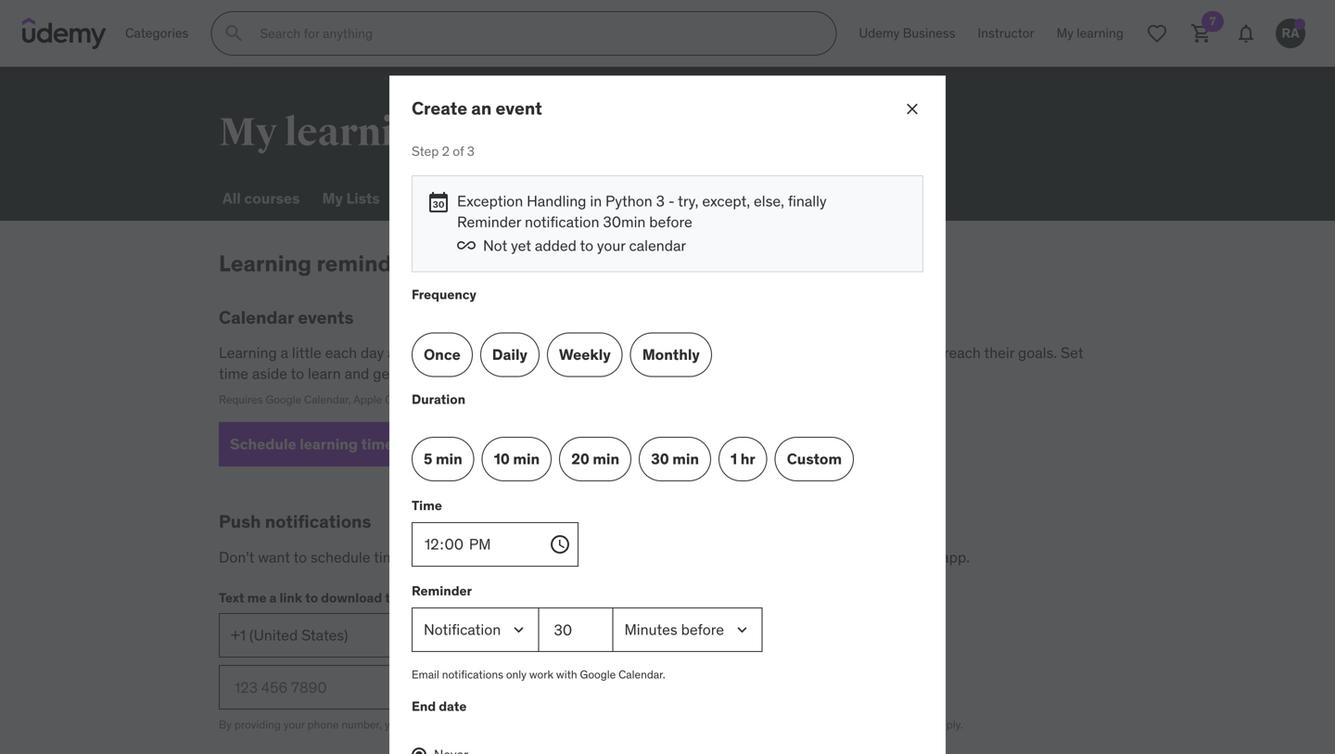 Task type: vqa. For each thing, say whether or not it's contained in the screenshot.
1st the $119.99 from the top
no



Task type: describe. For each thing, give the bounding box(es) containing it.
0 vertical spatial the
[[818, 548, 839, 567]]

events
[[298, 306, 354, 328]]

messaging
[[826, 718, 881, 732]]

are
[[827, 343, 849, 362]]

calendar
[[219, 306, 294, 328]]

email notifications only work with google calendar.
[[412, 667, 666, 682]]

not yet added to your calendar
[[483, 236, 686, 255]]

schedule learning time
[[230, 435, 393, 454]]

and
[[345, 364, 369, 383]]

calendar
[[629, 236, 686, 255]]

research
[[447, 343, 510, 362]]

handling
[[527, 191, 587, 210]]

to right reminder
[[619, 548, 633, 567]]

1 vertical spatial link
[[702, 718, 720, 732]]

my for my learning
[[219, 109, 277, 157]]

learning reminders
[[219, 249, 425, 277]]

create an event
[[412, 97, 542, 119]]

all courses link
[[219, 176, 304, 221]]

one-
[[496, 718, 519, 732]]

learning for learning reminders
[[219, 249, 312, 277]]

close modal image
[[903, 100, 922, 118]]

monthly
[[642, 345, 700, 364]]

30 min
[[651, 449, 699, 468]]

or
[[434, 392, 444, 407]]

little
[[292, 343, 322, 362]]

learning inside learning a little each day adds up. research shows that students who make learning a habit are more likely to reach their goals. set time aside to learn and get reminders using your learning scheduler. requires google calendar, apple calendar, or outlook
[[219, 343, 277, 362]]

wishlist
[[402, 189, 460, 208]]

daily
[[492, 345, 528, 364]]

custom
[[787, 449, 842, 468]]

submit search image
[[223, 22, 245, 45]]

my for my lists
[[322, 189, 343, 208]]

my learning
[[219, 109, 440, 157]]

notification
[[525, 212, 600, 231]]

create an event dialog
[[390, 75, 946, 754]]

1 horizontal spatial get
[[636, 548, 658, 567]]

app
[[409, 589, 432, 606]]

automated
[[544, 718, 598, 732]]

send button
[[401, 665, 475, 710]]

2
[[442, 143, 450, 159]]

learn
[[308, 364, 341, 383]]

reminder
[[556, 548, 616, 567]]

me
[[247, 589, 267, 606]]

google inside learning a little each day adds up. research shows that students who make learning a habit are more likely to reach their goals. set time aside to learn and get reminders using your learning scheduler. requires google calendar, apple calendar, or outlook
[[266, 392, 302, 407]]

learning for learning tools
[[567, 189, 629, 208]]

make
[[682, 343, 718, 362]]

-
[[669, 191, 675, 210]]

schedule
[[311, 548, 371, 567]]

get inside learning a little each day adds up. research shows that students who make learning a habit are more likely to reach their goals. set time aside to learn and get reminders using your learning scheduler. requires google calendar, apple calendar, or outlook
[[373, 364, 395, 383]]

blocks?
[[407, 548, 458, 567]]

finally
[[788, 191, 827, 210]]

1 vertical spatial the
[[385, 589, 406, 606]]

time inside button
[[361, 435, 393, 454]]

courses
[[244, 189, 300, 208]]

reminders inside learning a little each day adds up. research shows that students who make learning a habit are more likely to reach their goals. set time aside to learn and get reminders using your learning scheduler. requires google calendar, apple calendar, or outlook
[[399, 364, 466, 383]]

a right me
[[269, 589, 277, 606]]

3 inside the exception handling in python 3 - try, except, else, finally reminder notification 30min before
[[656, 191, 665, 210]]

your inside learning a little each day adds up. research shows that students who make learning a habit are more likely to reach their goals. set time aside to learn and get reminders using your learning scheduler. requires google calendar, apple calendar, or outlook
[[509, 364, 537, 383]]

message
[[622, 718, 667, 732]]

1 calendar, from the left
[[304, 392, 351, 407]]

1 vertical spatial app.
[[754, 718, 776, 732]]

notifications for push notifications
[[265, 510, 371, 533]]

students
[[589, 343, 647, 362]]

shows
[[513, 343, 555, 362]]

don't want to schedule time blocks? set a learning reminder to get push notifications from the udemy mobile app.
[[219, 548, 970, 567]]

archived
[[482, 189, 545, 208]]

to down little
[[291, 364, 304, 383]]

reach
[[944, 343, 981, 362]]

min for 10 min
[[513, 449, 540, 468]]

work
[[529, 667, 554, 682]]

end date
[[412, 698, 467, 715]]

min for 30 min
[[673, 449, 699, 468]]

0 vertical spatial reminders
[[317, 249, 425, 277]]

agree
[[405, 718, 433, 732]]

1
[[731, 449, 738, 468]]

to down the end date
[[436, 718, 446, 732]]

reminder inside the exception handling in python 3 - try, except, else, finally reminder notification 30min before
[[457, 212, 521, 231]]

step
[[412, 143, 439, 159]]

standard
[[778, 718, 824, 732]]

calendar events
[[219, 306, 354, 328]]

5 min
[[424, 449, 463, 468]]

push notifications
[[219, 510, 371, 533]]

who
[[650, 343, 678, 362]]

send
[[419, 678, 456, 697]]

a left little
[[281, 343, 288, 362]]

their
[[984, 343, 1015, 362]]

don't
[[219, 548, 255, 567]]

min for 5 min
[[436, 449, 463, 468]]

learning tools
[[567, 189, 668, 208]]

time inside learning a little each day adds up. research shows that students who make learning a habit are more likely to reach their goals. set time aside to learn and get reminders using your learning scheduler. requires google calendar, apple calendar, or outlook
[[219, 364, 249, 383]]

apple
[[353, 392, 382, 407]]

frequency
[[412, 286, 477, 303]]

day
[[361, 343, 384, 362]]

time
[[412, 497, 442, 514]]

outlook
[[447, 392, 487, 407]]

weekly
[[559, 345, 611, 364]]

that
[[558, 343, 585, 362]]

text me a link to download the app
[[219, 589, 432, 606]]

1 hr
[[731, 449, 756, 468]]

time left 'automated'
[[519, 718, 541, 732]]

archived link
[[478, 176, 548, 221]]



Task type: locate. For each thing, give the bounding box(es) containing it.
the
[[818, 548, 839, 567], [385, 589, 406, 606]]

learning
[[567, 189, 629, 208], [219, 249, 312, 277], [219, 343, 277, 362]]

reminder down the blocks?
[[412, 582, 472, 599]]

notifications up date
[[442, 667, 504, 682]]

min right 30
[[673, 449, 699, 468]]

scheduler.
[[598, 364, 666, 383]]

receive
[[449, 718, 485, 732]]

0 vertical spatial learning
[[567, 189, 629, 208]]

0 horizontal spatial your
[[284, 718, 305, 732]]

0 vertical spatial google
[[266, 392, 302, 407]]

with
[[556, 667, 577, 682], [670, 718, 691, 732]]

reminders down up.
[[399, 364, 466, 383]]

notifications for email notifications only work with google calendar.
[[442, 667, 504, 682]]

learning
[[284, 109, 440, 157], [721, 343, 775, 362], [541, 364, 595, 383], [300, 435, 358, 454], [499, 548, 553, 567]]

small image
[[457, 236, 476, 255], [397, 435, 416, 454]]

1 vertical spatial udemy
[[843, 548, 890, 567]]

number,
[[342, 718, 382, 732]]

push
[[662, 548, 694, 567]]

schedule
[[230, 435, 296, 454]]

learning up lists
[[284, 109, 440, 157]]

1 vertical spatial get
[[636, 548, 658, 567]]

my lists
[[322, 189, 380, 208]]

schedule learning time button
[[219, 422, 427, 467]]

tools
[[632, 189, 668, 208]]

0 vertical spatial udemy
[[859, 25, 900, 41]]

1 vertical spatial 3
[[656, 191, 665, 210]]

1 horizontal spatial my
[[322, 189, 343, 208]]

to right added
[[580, 236, 594, 255]]

aside
[[252, 364, 287, 383]]

learning tools link
[[563, 176, 671, 221]]

apply.
[[934, 718, 963, 732]]

may
[[911, 718, 932, 732]]

instructor link
[[967, 11, 1046, 56]]

your left the phone
[[284, 718, 305, 732]]

google inside create an event dialog
[[580, 667, 616, 682]]

0 vertical spatial 3
[[467, 143, 475, 159]]

learning up the aside
[[219, 343, 277, 362]]

your inside create an event dialog
[[597, 236, 626, 255]]

0 horizontal spatial app.
[[754, 718, 776, 732]]

3
[[467, 143, 475, 159], [656, 191, 665, 210]]

1 horizontal spatial 3
[[656, 191, 665, 210]]

1 vertical spatial google
[[580, 667, 616, 682]]

0 horizontal spatial small image
[[397, 435, 416, 454]]

1 min from the left
[[436, 449, 463, 468]]

0 vertical spatial my
[[219, 109, 277, 157]]

1 horizontal spatial the
[[818, 548, 839, 567]]

medium image
[[428, 191, 450, 213]]

learning a little each day adds up. research shows that students who make learning a habit are more likely to reach their goals. set time aside to learn and get reminders using your learning scheduler. requires google calendar, apple calendar, or outlook
[[219, 343, 1084, 407]]

0 vertical spatial link
[[280, 589, 302, 606]]

none number field inside create an event dialog
[[539, 608, 614, 652]]

try,
[[678, 191, 699, 210]]

2 vertical spatial learning
[[219, 343, 277, 362]]

notifications up schedule
[[265, 510, 371, 533]]

notifications inside create an event dialog
[[442, 667, 504, 682]]

None number field
[[539, 608, 614, 652]]

using
[[469, 364, 505, 383]]

once
[[424, 345, 461, 364]]

with inside create an event dialog
[[556, 667, 577, 682]]

of
[[453, 143, 464, 159]]

all
[[223, 189, 241, 208]]

link right message
[[702, 718, 720, 732]]

link right me
[[280, 589, 302, 606]]

min right 5
[[436, 449, 463, 468]]

to left download
[[305, 589, 318, 606]]

from
[[783, 548, 814, 567]]

1 vertical spatial with
[[670, 718, 691, 732]]

2 horizontal spatial get
[[735, 718, 751, 732]]

1 horizontal spatial link
[[702, 718, 720, 732]]

learning up calendar on the left of page
[[219, 249, 312, 277]]

udemy
[[859, 25, 900, 41], [843, 548, 890, 567]]

2 horizontal spatial your
[[597, 236, 626, 255]]

reminders
[[317, 249, 425, 277], [399, 364, 466, 383]]

1 horizontal spatial google
[[580, 667, 616, 682]]

learning inside learning tools link
[[567, 189, 629, 208]]

to right likely
[[927, 343, 940, 362]]

0 horizontal spatial my
[[219, 109, 277, 157]]

3 min from the left
[[593, 449, 620, 468]]

yet
[[511, 236, 531, 255]]

only
[[506, 667, 527, 682]]

text
[[219, 589, 244, 606]]

exception
[[457, 191, 523, 210]]

lists
[[346, 189, 380, 208]]

you
[[385, 718, 402, 732]]

create
[[412, 97, 467, 119]]

time down apple
[[361, 435, 393, 454]]

exception handling in python 3 - try, except, else, finally reminder notification 30min before
[[457, 191, 827, 231]]

habit
[[790, 343, 824, 362]]

date
[[439, 698, 467, 715]]

the left app
[[385, 589, 406, 606]]

udemy business
[[859, 25, 956, 41]]

10
[[494, 449, 510, 468]]

0 horizontal spatial google
[[266, 392, 302, 407]]

business
[[903, 25, 956, 41]]

to
[[580, 236, 594, 255], [927, 343, 940, 362], [291, 364, 304, 383], [294, 548, 307, 567], [619, 548, 633, 567], [305, 589, 318, 606], [436, 718, 446, 732], [722, 718, 732, 732]]

a
[[281, 343, 288, 362], [779, 343, 787, 362], [487, 548, 495, 567], [269, 589, 277, 606], [487, 718, 493, 732], [693, 718, 699, 732]]

phone
[[308, 718, 339, 732]]

2 calendar, from the left
[[385, 392, 432, 407]]

min right 10
[[513, 449, 540, 468]]

google down the aside
[[266, 392, 302, 407]]

learning inside schedule learning time button
[[300, 435, 358, 454]]

with right message
[[670, 718, 691, 732]]

0 vertical spatial app.
[[942, 548, 970, 567]]

to right want
[[294, 548, 307, 567]]

1 horizontal spatial set
[[1061, 343, 1084, 362]]

text
[[600, 718, 619, 732]]

10 min
[[494, 449, 540, 468]]

1 vertical spatial set
[[461, 548, 484, 567]]

0 vertical spatial get
[[373, 364, 395, 383]]

all courses
[[223, 189, 300, 208]]

min for 20 min
[[593, 449, 620, 468]]

0 horizontal spatial calendar,
[[304, 392, 351, 407]]

event
[[496, 97, 542, 119]]

udemy image
[[22, 18, 107, 49]]

your down 30min
[[597, 236, 626, 255]]

up.
[[423, 343, 444, 362]]

get
[[373, 364, 395, 383], [636, 548, 658, 567], [735, 718, 751, 732]]

app.
[[942, 548, 970, 567], [754, 718, 776, 732]]

udemy left business
[[859, 25, 900, 41]]

reminder down exception
[[457, 212, 521, 231]]

the right from
[[818, 548, 839, 567]]

your
[[597, 236, 626, 255], [509, 364, 537, 383], [284, 718, 305, 732]]

a right message
[[693, 718, 699, 732]]

learning down apple
[[300, 435, 358, 454]]

duration
[[412, 391, 466, 408]]

calendar, left or
[[385, 392, 432, 407]]

set right goals.
[[1061, 343, 1084, 362]]

2 min from the left
[[513, 449, 540, 468]]

my up all courses
[[219, 109, 277, 157]]

app. left standard
[[754, 718, 776, 732]]

to inside create an event dialog
[[580, 236, 594, 255]]

time
[[219, 364, 249, 383], [361, 435, 393, 454], [374, 548, 404, 567], [519, 718, 541, 732]]

with right work
[[556, 667, 577, 682]]

download
[[321, 589, 382, 606]]

else,
[[754, 191, 785, 210]]

0 vertical spatial notifications
[[265, 510, 371, 533]]

Time time field
[[412, 522, 571, 567]]

added
[[535, 236, 577, 255]]

0 horizontal spatial the
[[385, 589, 406, 606]]

0 vertical spatial small image
[[457, 236, 476, 255]]

my inside 'link'
[[322, 189, 343, 208]]

3 right of
[[467, 143, 475, 159]]

0 horizontal spatial get
[[373, 364, 395, 383]]

0 horizontal spatial notifications
[[265, 510, 371, 533]]

1 vertical spatial your
[[509, 364, 537, 383]]

to left standard
[[722, 718, 732, 732]]

2 vertical spatial get
[[735, 718, 751, 732]]

reminder
[[457, 212, 521, 231], [412, 582, 472, 599]]

time up the requires
[[219, 364, 249, 383]]

0 vertical spatial reminder
[[457, 212, 521, 231]]

a left one-
[[487, 718, 493, 732]]

get down day
[[373, 364, 395, 383]]

1 vertical spatial notifications
[[698, 548, 780, 567]]

app. right mobile
[[942, 548, 970, 567]]

adds
[[388, 343, 420, 362]]

get left standard
[[735, 718, 751, 732]]

4 min from the left
[[673, 449, 699, 468]]

min right 20
[[593, 449, 620, 468]]

0 horizontal spatial with
[[556, 667, 577, 682]]

goals.
[[1018, 343, 1057, 362]]

1 horizontal spatial app.
[[942, 548, 970, 567]]

your down daily
[[509, 364, 537, 383]]

reminders down lists
[[317, 249, 425, 277]]

wishlist link
[[398, 176, 464, 221]]

step 2 of 3
[[412, 143, 475, 159]]

0 horizontal spatial link
[[280, 589, 302, 606]]

2 vertical spatial your
[[284, 718, 305, 732]]

1 horizontal spatial small image
[[457, 236, 476, 255]]

1 horizontal spatial calendar,
[[385, 392, 432, 407]]

learning up 30min
[[567, 189, 629, 208]]

1 vertical spatial learning
[[219, 249, 312, 277]]

udemy left mobile
[[843, 548, 890, 567]]

small image left 5
[[397, 435, 416, 454]]

0 horizontal spatial set
[[461, 548, 484, 567]]

calendar, down learn
[[304, 392, 351, 407]]

small image inside schedule learning time button
[[397, 435, 416, 454]]

my lists link
[[319, 176, 384, 221]]

1 vertical spatial my
[[322, 189, 343, 208]]

1 horizontal spatial with
[[670, 718, 691, 732]]

0 horizontal spatial 3
[[467, 143, 475, 159]]

learning right make on the right top of page
[[721, 343, 775, 362]]

google
[[266, 392, 302, 407], [580, 667, 616, 682]]

my left lists
[[322, 189, 343, 208]]

not
[[483, 236, 508, 255]]

learning down that at the left of page
[[541, 364, 595, 383]]

3 left -
[[656, 191, 665, 210]]

2 horizontal spatial notifications
[[698, 548, 780, 567]]

2 vertical spatial notifications
[[442, 667, 504, 682]]

notifications left from
[[698, 548, 780, 567]]

30
[[651, 449, 669, 468]]

small image left not
[[457, 236, 476, 255]]

get left push
[[636, 548, 658, 567]]

0 vertical spatial with
[[556, 667, 577, 682]]

google left calendar.
[[580, 667, 616, 682]]

a left habit at right
[[779, 343, 787, 362]]

a right the blocks?
[[487, 548, 495, 567]]

set right the blocks?
[[461, 548, 484, 567]]

1 horizontal spatial notifications
[[442, 667, 504, 682]]

123 456 7890 text field
[[219, 665, 401, 710]]

small image inside create an event dialog
[[457, 236, 476, 255]]

hr
[[741, 449, 756, 468]]

1 vertical spatial reminders
[[399, 364, 466, 383]]

0 vertical spatial set
[[1061, 343, 1084, 362]]

by providing your phone number, you agree to receive a one-time automated text message with a link to get app. standard messaging rates may apply.
[[219, 718, 963, 732]]

requires
[[219, 392, 263, 407]]

learning left reminder
[[499, 548, 553, 567]]

1 horizontal spatial your
[[509, 364, 537, 383]]

1 vertical spatial reminder
[[412, 582, 472, 599]]

set
[[1061, 343, 1084, 362], [461, 548, 484, 567]]

0 vertical spatial your
[[597, 236, 626, 255]]

push
[[219, 510, 261, 533]]

time left the blocks?
[[374, 548, 404, 567]]

set inside learning a little each day adds up. research shows that students who make learning a habit are more likely to reach their goals. set time aside to learn and get reminders using your learning scheduler. requires google calendar, apple calendar, or outlook
[[1061, 343, 1084, 362]]

1 vertical spatial small image
[[397, 435, 416, 454]]

before
[[649, 212, 693, 231]]



